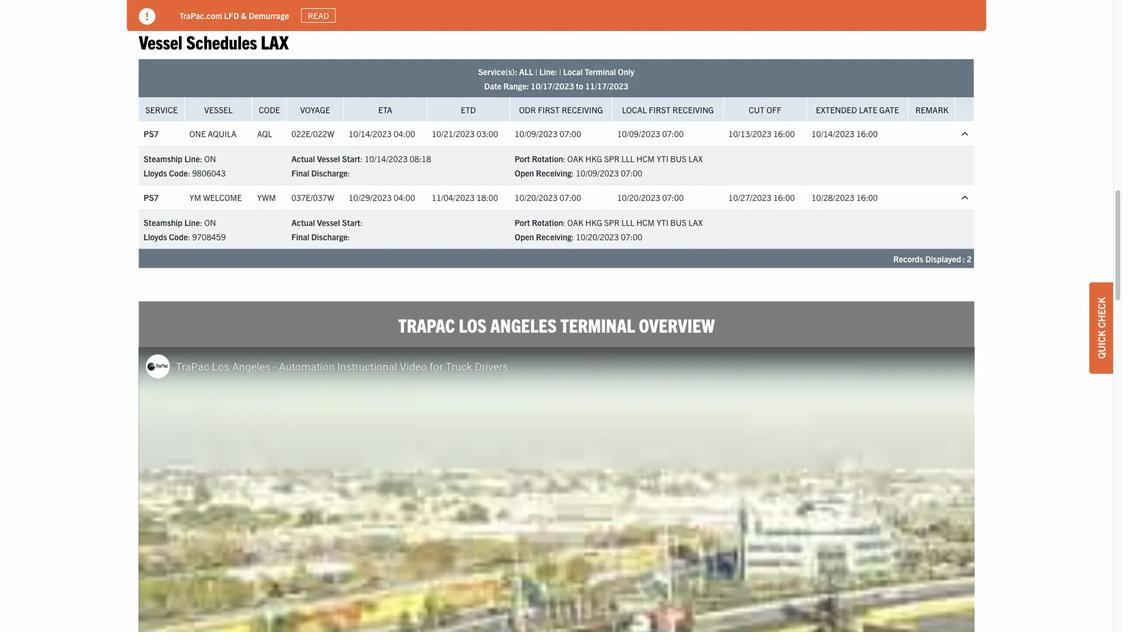 Task type: vqa. For each thing, say whether or not it's contained in the screenshot.
1st day from the bottom
no



Task type: describe. For each thing, give the bounding box(es) containing it.
trapac los angeles terminal overview
[[398, 313, 715, 337]]

ym
[[189, 193, 201, 203]]

start for : 10/14/2023 08:18
[[342, 153, 360, 164]]

extended
[[816, 104, 857, 115]]

final inside actual vessel start : final discharge :
[[291, 232, 309, 242]]

oak for 10/09/2023
[[567, 153, 584, 164]]

vessel schedules lax
[[139, 30, 289, 53]]

2 10/09/2023 07:00 from the left
[[617, 129, 684, 139]]

open for port rotation : oak hkg spr lll hcm yti bus lax open receiving : 10/20/2023 07:00
[[515, 232, 534, 242]]

03:00
[[477, 129, 498, 139]]

0 vertical spatial lax
[[261, 30, 289, 53]]

2 | from the left
[[559, 66, 561, 77]]

10/09/2023 inside port rotation : oak hkg spr lll hcm yti bus lax open receiving : 10/09/2023 07:00
[[576, 168, 619, 178]]

10/28/2023
[[811, 193, 855, 203]]

quick check link
[[1089, 282, 1113, 374]]

read link
[[301, 8, 336, 23]]

odr first receiving
[[519, 104, 603, 115]]

lll for 10/09/2023
[[622, 153, 635, 164]]

cut off
[[749, 104, 782, 115]]

all
[[519, 66, 534, 77]]

vessel up 'aquila'
[[204, 104, 233, 115]]

10/13/2023
[[728, 129, 772, 139]]

port for port rotation : oak hkg spr lll hcm yti bus lax open receiving : 10/20/2023 07:00
[[515, 217, 530, 228]]

actual vessel start : 10/14/2023 08:18 final discharge :
[[291, 153, 431, 178]]

hcm for : 10/09/2023 07:00
[[636, 153, 655, 164]]

10/21/2023 03:00
[[432, 129, 498, 139]]

line for 9806043
[[184, 153, 200, 164]]

2 10/20/2023 07:00 from the left
[[617, 193, 684, 203]]

oak for 10/20/2023
[[567, 217, 584, 228]]

discharge inside actual vessel start : 10/14/2023 08:18 final discharge :
[[311, 168, 348, 178]]

hcm for : 10/20/2023 07:00
[[636, 217, 655, 228]]

one
[[189, 129, 206, 139]]

10/13/2023 16:00
[[728, 129, 795, 139]]

16:00 for 10/13/2023 16:00
[[773, 129, 795, 139]]

10/20/2023 inside port rotation : oak hkg spr lll hcm yti bus lax open receiving : 10/20/2023 07:00
[[576, 232, 619, 242]]

10/28/2023 16:00
[[811, 193, 878, 203]]

local first receiving
[[622, 104, 714, 115]]

first for local
[[649, 104, 671, 115]]

line:
[[539, 66, 557, 77]]

gate
[[879, 104, 899, 115]]

lax for port rotation : oak hkg spr lll hcm yti bus lax open receiving : 10/20/2023 07:00
[[689, 217, 703, 228]]

read
[[308, 10, 329, 21]]

welcome
[[203, 193, 242, 203]]

steamship line : on lloyds code : 9708459
[[144, 217, 226, 242]]

first for odr
[[538, 104, 560, 115]]

18:00
[[477, 193, 498, 203]]

service
[[145, 104, 178, 115]]

lfd
[[224, 10, 239, 21]]

angeles
[[490, 313, 557, 337]]

1 | from the left
[[535, 66, 538, 77]]

aql
[[257, 129, 272, 139]]

off
[[767, 104, 782, 115]]

10/27/2023 16:00
[[728, 193, 795, 203]]

10/29/2023 04:00
[[349, 193, 415, 203]]

local inside service(s): all | line: | local terminal only date range: 10/17/2023 to 11/17/2023
[[563, 66, 583, 77]]

voyage
[[300, 104, 330, 115]]

quick
[[1095, 331, 1107, 359]]

to
[[576, 81, 583, 91]]

trapac
[[398, 313, 455, 337]]

on for steamship line : on lloyds code : 9806043
[[204, 153, 216, 164]]

records
[[893, 254, 924, 264]]

receiving inside port rotation : oak hkg spr lll hcm yti bus lax open receiving : 10/09/2023 07:00
[[536, 168, 572, 178]]

08:18
[[410, 153, 431, 164]]

late
[[859, 104, 878, 115]]

2
[[967, 254, 972, 264]]

spr for 10/20/2023
[[604, 217, 620, 228]]

10/14/2023 16:00
[[811, 129, 878, 139]]

records displayed : 2
[[893, 254, 972, 264]]

07:00 inside port rotation : oak hkg spr lll hcm yti bus lax open receiving : 10/09/2023 07:00
[[621, 168, 642, 178]]

only
[[618, 66, 634, 77]]

displayed
[[925, 254, 961, 264]]

actual vessel start : final discharge :
[[291, 217, 363, 242]]

10/21/2023
[[432, 129, 475, 139]]

lloyds for steamship line : on lloyds code : 9806043
[[144, 168, 167, 178]]

9806043
[[192, 168, 226, 178]]

10/14/2023 for 10/14/2023 16:00
[[811, 129, 855, 139]]

los
[[459, 313, 487, 337]]

1 vertical spatial terminal
[[561, 313, 635, 337]]

schedules
[[186, 30, 257, 53]]

spr for 10/09/2023
[[604, 153, 620, 164]]

10/14/2023 inside actual vessel start : 10/14/2023 08:18 final discharge :
[[365, 153, 408, 164]]



Task type: locate. For each thing, give the bounding box(es) containing it.
service(s): all | line: | local terminal only date range: 10/17/2023 to 11/17/2023
[[478, 66, 634, 91]]

16:00 right 10/27/2023
[[773, 193, 795, 203]]

11/04/2023
[[432, 193, 475, 203]]

1 oak from the top
[[567, 153, 584, 164]]

terminal
[[585, 66, 616, 77], [561, 313, 635, 337]]

2 hkg from the top
[[585, 217, 602, 228]]

1 lll from the top
[[622, 153, 635, 164]]

extended late gate
[[816, 104, 899, 115]]

2 vertical spatial code
[[169, 232, 188, 242]]

lax inside port rotation : oak hkg spr lll hcm yti bus lax open receiving : 10/20/2023 07:00
[[689, 217, 703, 228]]

16:00 for 10/28/2023 16:00
[[856, 193, 878, 203]]

1 vertical spatial open
[[515, 232, 534, 242]]

10/14/2023 down extended
[[811, 129, 855, 139]]

ym welcome
[[189, 193, 242, 203]]

final
[[291, 168, 309, 178], [291, 232, 309, 242]]

on up 9708459
[[204, 217, 216, 228]]

16:00 down off
[[773, 129, 795, 139]]

1 on from the top
[[204, 153, 216, 164]]

1 first from the left
[[538, 104, 560, 115]]

1 vertical spatial ps7
[[144, 193, 159, 203]]

1 04:00 from the top
[[394, 129, 415, 139]]

lll
[[622, 153, 635, 164], [622, 217, 635, 228]]

code for steamship line : on lloyds code : 9806043
[[169, 168, 188, 178]]

10/09/2023 up port rotation : oak hkg spr lll hcm yti bus lax open receiving : 10/20/2023 07:00
[[576, 168, 619, 178]]

0 vertical spatial line
[[184, 153, 200, 164]]

steamship inside the steamship line : on lloyds code : 9708459
[[144, 217, 183, 228]]

discharge inside actual vessel start : final discharge :
[[311, 232, 348, 242]]

&
[[241, 10, 247, 21]]

actual
[[291, 153, 315, 164], [291, 217, 315, 228]]

1 vertical spatial actual
[[291, 217, 315, 228]]

2 spr from the top
[[604, 217, 620, 228]]

line inside the steamship line : on lloyds code : 9708459
[[184, 217, 200, 228]]

16:00
[[773, 129, 795, 139], [856, 129, 878, 139], [773, 193, 795, 203], [856, 193, 878, 203]]

lloyds left 9806043
[[144, 168, 167, 178]]

check
[[1095, 297, 1107, 328]]

1 horizontal spatial first
[[649, 104, 671, 115]]

0 vertical spatial start
[[342, 153, 360, 164]]

04:00 right 10/29/2023
[[394, 193, 415, 203]]

oak inside port rotation : oak hkg spr lll hcm yti bus lax open receiving : 10/20/2023 07:00
[[567, 217, 584, 228]]

bus for port rotation : oak hkg spr lll hcm yti bus lax open receiving : 10/20/2023 07:00
[[670, 217, 687, 228]]

1 actual from the top
[[291, 153, 315, 164]]

actual inside actual vessel start : final discharge :
[[291, 217, 315, 228]]

0 vertical spatial oak
[[567, 153, 584, 164]]

ps7 for ym welcome
[[144, 193, 159, 203]]

on inside steamship line : on lloyds code : 9806043
[[204, 153, 216, 164]]

actual for actual vessel start : final discharge :
[[291, 217, 315, 228]]

port inside port rotation : oak hkg spr lll hcm yti bus lax open receiving : 10/09/2023 07:00
[[515, 153, 530, 164]]

spr inside port rotation : oak hkg spr lll hcm yti bus lax open receiving : 10/09/2023 07:00
[[604, 153, 620, 164]]

0 vertical spatial on
[[204, 153, 216, 164]]

lloyds inside the steamship line : on lloyds code : 9708459
[[144, 232, 167, 242]]

0 vertical spatial final
[[291, 168, 309, 178]]

actual down 022e/022w at the left top of the page
[[291, 153, 315, 164]]

10/14/2023
[[349, 129, 392, 139], [811, 129, 855, 139], [365, 153, 408, 164]]

ps7
[[144, 129, 159, 139], [144, 193, 159, 203]]

1 horizontal spatial 10/09/2023 07:00
[[617, 129, 684, 139]]

0 horizontal spatial local
[[563, 66, 583, 77]]

1 start from the top
[[342, 153, 360, 164]]

bus
[[670, 153, 687, 164], [670, 217, 687, 228]]

port for port rotation : oak hkg spr lll hcm yti bus lax open receiving : 10/09/2023 07:00
[[515, 153, 530, 164]]

0 vertical spatial bus
[[670, 153, 687, 164]]

10/09/2023 07:00 down the local first receiving
[[617, 129, 684, 139]]

1 vertical spatial spr
[[604, 217, 620, 228]]

line up 9708459
[[184, 217, 200, 228]]

16:00 right 10/28/2023
[[856, 193, 878, 203]]

1 10/09/2023 07:00 from the left
[[515, 129, 581, 139]]

1 vertical spatial lax
[[689, 153, 703, 164]]

rotation inside port rotation : oak hkg spr lll hcm yti bus lax open receiving : 10/09/2023 07:00
[[532, 153, 563, 164]]

start down "10/14/2023 04:00"
[[342, 153, 360, 164]]

oak inside port rotation : oak hkg spr lll hcm yti bus lax open receiving : 10/09/2023 07:00
[[567, 153, 584, 164]]

port rotation : oak hkg spr lll hcm yti bus lax open receiving : 10/09/2023 07:00
[[515, 153, 703, 178]]

2 steamship from the top
[[144, 217, 183, 228]]

1 vertical spatial code
[[169, 168, 188, 178]]

1 vertical spatial discharge
[[311, 232, 348, 242]]

04:00 up 08:18
[[394, 129, 415, 139]]

10/27/2023
[[728, 193, 772, 203]]

1 vertical spatial hkg
[[585, 217, 602, 228]]

0 vertical spatial code
[[259, 104, 280, 115]]

1 hkg from the top
[[585, 153, 602, 164]]

10/09/2023 07:00 down 'odr first receiving'
[[515, 129, 581, 139]]

receiving inside port rotation : oak hkg spr lll hcm yti bus lax open receiving : 10/20/2023 07:00
[[536, 232, 572, 242]]

start for :
[[342, 217, 360, 228]]

2 open from the top
[[515, 232, 534, 242]]

rotation for : 10/20/2023 07:00
[[532, 217, 563, 228]]

2 vertical spatial lax
[[689, 217, 703, 228]]

final down 037e/037w
[[291, 232, 309, 242]]

0 vertical spatial steamship
[[144, 153, 183, 164]]

discharge up 037e/037w
[[311, 168, 348, 178]]

start inside actual vessel start : final discharge :
[[342, 217, 360, 228]]

hcm inside port rotation : oak hkg spr lll hcm yti bus lax open receiving : 10/20/2023 07:00
[[636, 217, 655, 228]]

odr
[[519, 104, 536, 115]]

1 ps7 from the top
[[144, 129, 159, 139]]

| right line:
[[559, 66, 561, 77]]

bus for port rotation : oak hkg spr lll hcm yti bus lax open receiving : 10/09/2023 07:00
[[670, 153, 687, 164]]

2 bus from the top
[[670, 217, 687, 228]]

2 yti from the top
[[657, 217, 668, 228]]

port inside port rotation : oak hkg spr lll hcm yti bus lax open receiving : 10/20/2023 07:00
[[515, 217, 530, 228]]

rotation inside port rotation : oak hkg spr lll hcm yti bus lax open receiving : 10/20/2023 07:00
[[532, 217, 563, 228]]

date
[[484, 81, 502, 91]]

start inside actual vessel start : 10/14/2023 08:18 final discharge :
[[342, 153, 360, 164]]

0 vertical spatial 04:00
[[394, 129, 415, 139]]

code
[[259, 104, 280, 115], [169, 168, 188, 178], [169, 232, 188, 242]]

0 vertical spatial discharge
[[311, 168, 348, 178]]

hkg inside port rotation : oak hkg spr lll hcm yti bus lax open receiving : 10/20/2023 07:00
[[585, 217, 602, 228]]

open inside port rotation : oak hkg spr lll hcm yti bus lax open receiving : 10/20/2023 07:00
[[515, 232, 534, 242]]

actual down 037e/037w
[[291, 217, 315, 228]]

hkg down port rotation : oak hkg spr lll hcm yti bus lax open receiving : 10/09/2023 07:00 at the top of page
[[585, 217, 602, 228]]

demurrage
[[249, 10, 289, 21]]

on
[[204, 153, 216, 164], [204, 217, 216, 228]]

1 vertical spatial lll
[[622, 217, 635, 228]]

1 vertical spatial start
[[342, 217, 360, 228]]

04:00 for 10/29/2023 04:00
[[394, 193, 415, 203]]

1 vertical spatial on
[[204, 217, 216, 228]]

2 actual from the top
[[291, 217, 315, 228]]

lax
[[261, 30, 289, 53], [689, 153, 703, 164], [689, 217, 703, 228]]

on up 9806043
[[204, 153, 216, 164]]

steamship line : on lloyds code : 9806043
[[144, 153, 226, 178]]

1 vertical spatial bus
[[670, 217, 687, 228]]

2 final from the top
[[291, 232, 309, 242]]

remark
[[916, 104, 949, 115]]

lll for 10/20/2023
[[622, 217, 635, 228]]

2 line from the top
[[184, 217, 200, 228]]

1 open from the top
[[515, 168, 534, 178]]

1 hcm from the top
[[636, 153, 655, 164]]

2 lloyds from the top
[[144, 232, 167, 242]]

11/17/2023
[[585, 81, 628, 91]]

etd
[[461, 104, 476, 115]]

code up aql
[[259, 104, 280, 115]]

open inside port rotation : oak hkg spr lll hcm yti bus lax open receiving : 10/09/2023 07:00
[[515, 168, 534, 178]]

0 vertical spatial yti
[[657, 153, 668, 164]]

spr inside port rotation : oak hkg spr lll hcm yti bus lax open receiving : 10/20/2023 07:00
[[604, 217, 620, 228]]

2 04:00 from the top
[[394, 193, 415, 203]]

10/09/2023
[[515, 129, 558, 139], [617, 129, 660, 139], [576, 168, 619, 178]]

2 oak from the top
[[567, 217, 584, 228]]

1 yti from the top
[[657, 153, 668, 164]]

1 horizontal spatial |
[[559, 66, 561, 77]]

10/20/2023
[[515, 193, 558, 203], [617, 193, 660, 203], [576, 232, 619, 242]]

10/14/2023 04:00
[[349, 129, 415, 139]]

final inside actual vessel start : 10/14/2023 08:18 final discharge :
[[291, 168, 309, 178]]

vessel inside actual vessel start : final discharge :
[[317, 217, 340, 228]]

04:00
[[394, 129, 415, 139], [394, 193, 415, 203]]

2 first from the left
[[649, 104, 671, 115]]

| right all
[[535, 66, 538, 77]]

terminal inside service(s): all | line: | local terminal only date range: 10/17/2023 to 11/17/2023
[[585, 66, 616, 77]]

open
[[515, 168, 534, 178], [515, 232, 534, 242]]

spr
[[604, 153, 620, 164], [604, 217, 620, 228]]

11/04/2023 18:00
[[432, 193, 498, 203]]

0 vertical spatial spr
[[604, 153, 620, 164]]

0 horizontal spatial |
[[535, 66, 538, 77]]

eta
[[378, 104, 392, 115]]

trapac.com
[[179, 10, 222, 21]]

0 vertical spatial hcm
[[636, 153, 655, 164]]

0 vertical spatial hkg
[[585, 153, 602, 164]]

2 hcm from the top
[[636, 217, 655, 228]]

1 vertical spatial yti
[[657, 217, 668, 228]]

|
[[535, 66, 538, 77], [559, 66, 561, 77]]

lax for port rotation : oak hkg spr lll hcm yti bus lax open receiving : 10/09/2023 07:00
[[689, 153, 703, 164]]

ywm
[[257, 193, 276, 203]]

code left 9806043
[[169, 168, 188, 178]]

9708459
[[192, 232, 226, 242]]

bus inside port rotation : oak hkg spr lll hcm yti bus lax open receiving : 10/20/2023 07:00
[[670, 217, 687, 228]]

10/09/2023 down the local first receiving
[[617, 129, 660, 139]]

code inside steamship line : on lloyds code : 9806043
[[169, 168, 188, 178]]

1 rotation from the top
[[532, 153, 563, 164]]

start down 10/29/2023
[[342, 217, 360, 228]]

hkg down 'odr first receiving'
[[585, 153, 602, 164]]

0 horizontal spatial first
[[538, 104, 560, 115]]

steamship for steamship line : on lloyds code : 9806043
[[144, 153, 183, 164]]

1 bus from the top
[[670, 153, 687, 164]]

code inside the steamship line : on lloyds code : 9708459
[[169, 232, 188, 242]]

1 vertical spatial 04:00
[[394, 193, 415, 203]]

rotation
[[532, 153, 563, 164], [532, 217, 563, 228]]

1 vertical spatial local
[[622, 104, 647, 115]]

1 vertical spatial port
[[515, 217, 530, 228]]

line inside steamship line : on lloyds code : 9806043
[[184, 153, 200, 164]]

1 spr from the top
[[604, 153, 620, 164]]

solid image
[[139, 8, 156, 25]]

vessel down solid icon
[[139, 30, 183, 53]]

lloyds inside steamship line : on lloyds code : 9806043
[[144, 168, 167, 178]]

0 horizontal spatial 10/09/2023 07:00
[[515, 129, 581, 139]]

0 vertical spatial lloyds
[[144, 168, 167, 178]]

0 vertical spatial terminal
[[585, 66, 616, 77]]

2 port from the top
[[515, 217, 530, 228]]

overview
[[639, 313, 715, 337]]

0 vertical spatial actual
[[291, 153, 315, 164]]

lll inside port rotation : oak hkg spr lll hcm yti bus lax open receiving : 10/20/2023 07:00
[[622, 217, 635, 228]]

10/29/2023
[[349, 193, 392, 203]]

hkg for 10/20/2023
[[585, 217, 602, 228]]

:
[[200, 153, 202, 164], [360, 153, 363, 164], [563, 153, 566, 164], [188, 168, 190, 178], [348, 168, 350, 178], [572, 168, 574, 178], [200, 217, 202, 228], [360, 217, 363, 228], [563, 217, 566, 228], [188, 232, 190, 242], [348, 232, 350, 242], [572, 232, 574, 242], [963, 254, 965, 264]]

1 line from the top
[[184, 153, 200, 164]]

on inside the steamship line : on lloyds code : 9708459
[[204, 217, 216, 228]]

actual inside actual vessel start : 10/14/2023 08:18 final discharge :
[[291, 153, 315, 164]]

yti for : 10/20/2023 07:00
[[657, 217, 668, 228]]

oak
[[567, 153, 584, 164], [567, 217, 584, 228]]

1 horizontal spatial local
[[622, 104, 647, 115]]

2 start from the top
[[342, 217, 360, 228]]

1 port from the top
[[515, 153, 530, 164]]

final up 037e/037w
[[291, 168, 309, 178]]

1 vertical spatial hcm
[[636, 217, 655, 228]]

yti
[[657, 153, 668, 164], [657, 217, 668, 228]]

hkg
[[585, 153, 602, 164], [585, 217, 602, 228]]

10/17/2023
[[531, 81, 574, 91]]

10/14/2023 down eta
[[349, 129, 392, 139]]

trapac.com lfd & demurrage
[[179, 10, 289, 21]]

1 vertical spatial rotation
[[532, 217, 563, 228]]

cut
[[749, 104, 765, 115]]

quick check
[[1095, 297, 1107, 359]]

04:00 for 10/14/2023 04:00
[[394, 129, 415, 139]]

lloyds
[[144, 168, 167, 178], [144, 232, 167, 242]]

range:
[[503, 81, 529, 91]]

2 discharge from the top
[[311, 232, 348, 242]]

ps7 down service
[[144, 129, 159, 139]]

2 rotation from the top
[[532, 217, 563, 228]]

0 vertical spatial ps7
[[144, 129, 159, 139]]

1 steamship from the top
[[144, 153, 183, 164]]

vessel down 037e/037w
[[317, 217, 340, 228]]

hkg for 10/09/2023
[[585, 153, 602, 164]]

lloyds for steamship line : on lloyds code : 9708459
[[144, 232, 167, 242]]

one aquila
[[189, 129, 237, 139]]

lloyds left 9708459
[[144, 232, 167, 242]]

local up to
[[563, 66, 583, 77]]

10/14/2023 for 10/14/2023 04:00
[[349, 129, 392, 139]]

07:00 inside port rotation : oak hkg spr lll hcm yti bus lax open receiving : 10/20/2023 07:00
[[621, 232, 642, 242]]

lll inside port rotation : oak hkg spr lll hcm yti bus lax open receiving : 10/09/2023 07:00
[[622, 153, 635, 164]]

first
[[538, 104, 560, 115], [649, 104, 671, 115]]

receiving
[[562, 104, 603, 115], [673, 104, 714, 115], [536, 168, 572, 178], [536, 232, 572, 242]]

code left 9708459
[[169, 232, 188, 242]]

yti inside port rotation : oak hkg spr lll hcm yti bus lax open receiving : 10/20/2023 07:00
[[657, 217, 668, 228]]

1 horizontal spatial 10/20/2023 07:00
[[617, 193, 684, 203]]

2 on from the top
[[204, 217, 216, 228]]

2 ps7 from the top
[[144, 193, 159, 203]]

10/20/2023 07:00
[[515, 193, 581, 203], [617, 193, 684, 203]]

0 vertical spatial local
[[563, 66, 583, 77]]

1 discharge from the top
[[311, 168, 348, 178]]

line up 9806043
[[184, 153, 200, 164]]

16:00 down late
[[856, 129, 878, 139]]

open for port rotation : oak hkg spr lll hcm yti bus lax open receiving : 10/09/2023 07:00
[[515, 168, 534, 178]]

aquila
[[208, 129, 237, 139]]

line for 9708459
[[184, 217, 200, 228]]

1 vertical spatial lloyds
[[144, 232, 167, 242]]

0 vertical spatial rotation
[[532, 153, 563, 164]]

1 vertical spatial line
[[184, 217, 200, 228]]

022e/022w
[[291, 129, 334, 139]]

16:00 for 10/14/2023 16:00
[[856, 129, 878, 139]]

actual for actual vessel start : 10/14/2023 08:18 final discharge :
[[291, 153, 315, 164]]

lax inside port rotation : oak hkg spr lll hcm yti bus lax open receiving : 10/09/2023 07:00
[[689, 153, 703, 164]]

0 vertical spatial port
[[515, 153, 530, 164]]

vessel inside actual vessel start : 10/14/2023 08:18 final discharge :
[[317, 153, 340, 164]]

steamship inside steamship line : on lloyds code : 9806043
[[144, 153, 183, 164]]

2 lll from the top
[[622, 217, 635, 228]]

1 10/20/2023 07:00 from the left
[[515, 193, 581, 203]]

steamship for steamship line : on lloyds code : 9708459
[[144, 217, 183, 228]]

1 vertical spatial steamship
[[144, 217, 183, 228]]

1 lloyds from the top
[[144, 168, 167, 178]]

yti for : 10/09/2023 07:00
[[657, 153, 668, 164]]

vessel down 022e/022w at the left top of the page
[[317, 153, 340, 164]]

16:00 for 10/27/2023 16:00
[[773, 193, 795, 203]]

service(s):
[[478, 66, 517, 77]]

0 vertical spatial open
[[515, 168, 534, 178]]

on for steamship line : on lloyds code : 9708459
[[204, 217, 216, 228]]

ps7 for one aquila
[[144, 129, 159, 139]]

bus inside port rotation : oak hkg spr lll hcm yti bus lax open receiving : 10/09/2023 07:00
[[670, 153, 687, 164]]

start
[[342, 153, 360, 164], [342, 217, 360, 228]]

0 horizontal spatial 10/20/2023 07:00
[[515, 193, 581, 203]]

1 vertical spatial final
[[291, 232, 309, 242]]

10/09/2023 down odr
[[515, 129, 558, 139]]

discharge down 037e/037w
[[311, 232, 348, 242]]

hkg inside port rotation : oak hkg spr lll hcm yti bus lax open receiving : 10/09/2023 07:00
[[585, 153, 602, 164]]

discharge
[[311, 168, 348, 178], [311, 232, 348, 242]]

0 vertical spatial lll
[[622, 153, 635, 164]]

hcm inside port rotation : oak hkg spr lll hcm yti bus lax open receiving : 10/09/2023 07:00
[[636, 153, 655, 164]]

037e/037w
[[291, 193, 334, 203]]

1 final from the top
[[291, 168, 309, 178]]

10/14/2023 down "10/14/2023 04:00"
[[365, 153, 408, 164]]

ps7 left ym
[[144, 193, 159, 203]]

local down 11/17/2023
[[622, 104, 647, 115]]

rotation for : 10/09/2023 07:00
[[532, 153, 563, 164]]

yti inside port rotation : oak hkg spr lll hcm yti bus lax open receiving : 10/09/2023 07:00
[[657, 153, 668, 164]]

1 vertical spatial oak
[[567, 217, 584, 228]]

port rotation : oak hkg spr lll hcm yti bus lax open receiving : 10/20/2023 07:00
[[515, 217, 703, 242]]

code for steamship line : on lloyds code : 9708459
[[169, 232, 188, 242]]



